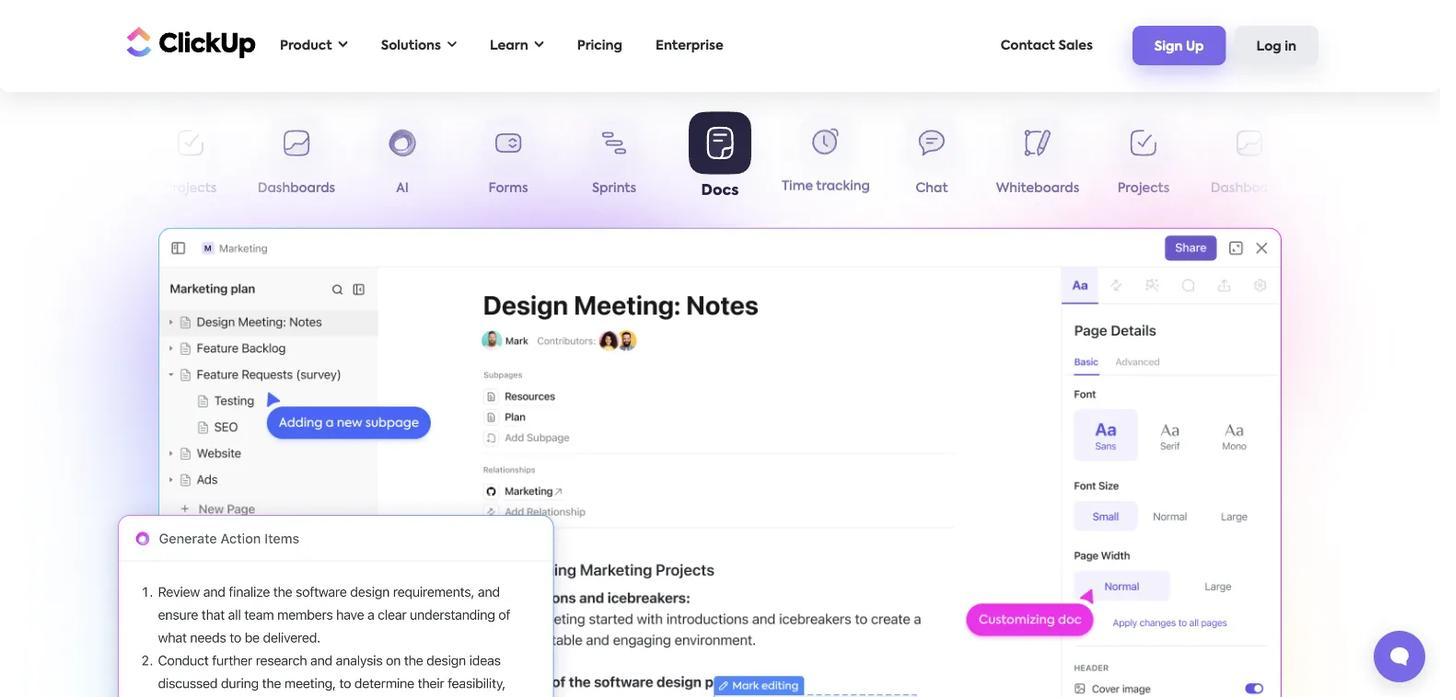 Task type: locate. For each thing, give the bounding box(es) containing it.
pricing
[[577, 39, 622, 52]]

sign up
[[1154, 40, 1204, 53]]

sprints button
[[561, 118, 667, 203]]

2 whiteboards from the left
[[996, 182, 1079, 195]]

0 horizontal spatial whiteboards
[[43, 182, 126, 195]]

1 horizontal spatial projects button
[[1091, 118, 1197, 203]]

time
[[782, 182, 813, 195]]

2 dashboards button from the left
[[1197, 118, 1302, 203]]

sprints
[[592, 182, 636, 195]]

forms button
[[455, 118, 561, 203]]

docs image
[[158, 228, 1282, 698], [94, 494, 577, 698]]

whiteboards button
[[32, 118, 138, 203], [985, 118, 1091, 203]]

dashboards for second the dashboards button
[[1211, 182, 1288, 195]]

2 dashboards from the left
[[1211, 182, 1288, 195]]

time tracking button
[[773, 117, 879, 203]]

1 horizontal spatial whiteboards
[[996, 182, 1079, 195]]

log
[[1256, 40, 1281, 53]]

0 horizontal spatial whiteboards button
[[32, 118, 138, 203]]

contact
[[1001, 39, 1055, 52]]

whiteboards
[[43, 182, 126, 195], [996, 182, 1079, 195]]

2 projects button from the left
[[1091, 118, 1197, 203]]

0 horizontal spatial dashboards button
[[244, 118, 349, 203]]

learn button
[[481, 27, 553, 64]]

contact sales link
[[991, 27, 1102, 64]]

1 horizontal spatial dashboards button
[[1197, 118, 1302, 203]]

0 horizontal spatial projects button
[[138, 118, 244, 203]]

enterprise link
[[646, 27, 733, 64]]

dashboards
[[258, 182, 335, 195], [1211, 182, 1288, 195]]

1 horizontal spatial projects
[[1118, 182, 1170, 195]]

solutions
[[381, 39, 441, 52]]

dashboards button
[[244, 118, 349, 203], [1197, 118, 1302, 203]]

projects
[[165, 182, 217, 195], [1118, 182, 1170, 195]]

0 horizontal spatial projects
[[165, 182, 217, 195]]

1 dashboards from the left
[[258, 182, 335, 195]]

1 projects button from the left
[[138, 118, 244, 203]]

2 projects from the left
[[1118, 182, 1170, 195]]

projects button
[[138, 118, 244, 203], [1091, 118, 1197, 203]]

projects for first projects button from right
[[1118, 182, 1170, 195]]

forms
[[488, 182, 528, 195]]

product button
[[271, 27, 357, 64]]

1 horizontal spatial whiteboards button
[[985, 118, 1091, 203]]

1 horizontal spatial dashboards
[[1211, 182, 1288, 195]]

log in link
[[1234, 26, 1319, 65]]

0 horizontal spatial dashboards
[[258, 182, 335, 195]]

docs button
[[667, 112, 773, 203]]

sign
[[1154, 40, 1183, 53]]

1 projects from the left
[[165, 182, 217, 195]]

chat button
[[879, 118, 985, 203]]



Task type: describe. For each thing, give the bounding box(es) containing it.
solutions button
[[372, 27, 466, 64]]

learn
[[490, 39, 528, 52]]

ai button
[[349, 118, 455, 203]]

1 dashboards button from the left
[[244, 118, 349, 203]]

clickup image
[[122, 25, 256, 60]]

projects for second projects button from the right
[[165, 182, 217, 195]]

contact sales
[[1001, 39, 1093, 52]]

in
[[1285, 40, 1296, 53]]

tracking
[[816, 182, 870, 195]]

time tracking
[[782, 182, 870, 195]]

sign up button
[[1132, 26, 1226, 65]]

1 whiteboards from the left
[[43, 182, 126, 195]]

docs
[[701, 183, 739, 198]]

dashboards for second the dashboards button from the right
[[258, 182, 335, 195]]

ai
[[396, 182, 409, 195]]

enterprise
[[656, 39, 723, 52]]

chat
[[916, 182, 948, 195]]

1 whiteboards button from the left
[[32, 118, 138, 203]]

2 whiteboards button from the left
[[985, 118, 1091, 203]]

product
[[280, 39, 332, 52]]

up
[[1186, 40, 1204, 53]]

log in
[[1256, 40, 1296, 53]]

pricing link
[[568, 27, 632, 64]]

sales
[[1058, 39, 1093, 52]]



Task type: vqa. For each thing, say whether or not it's contained in the screenshot.
right Projects
yes



